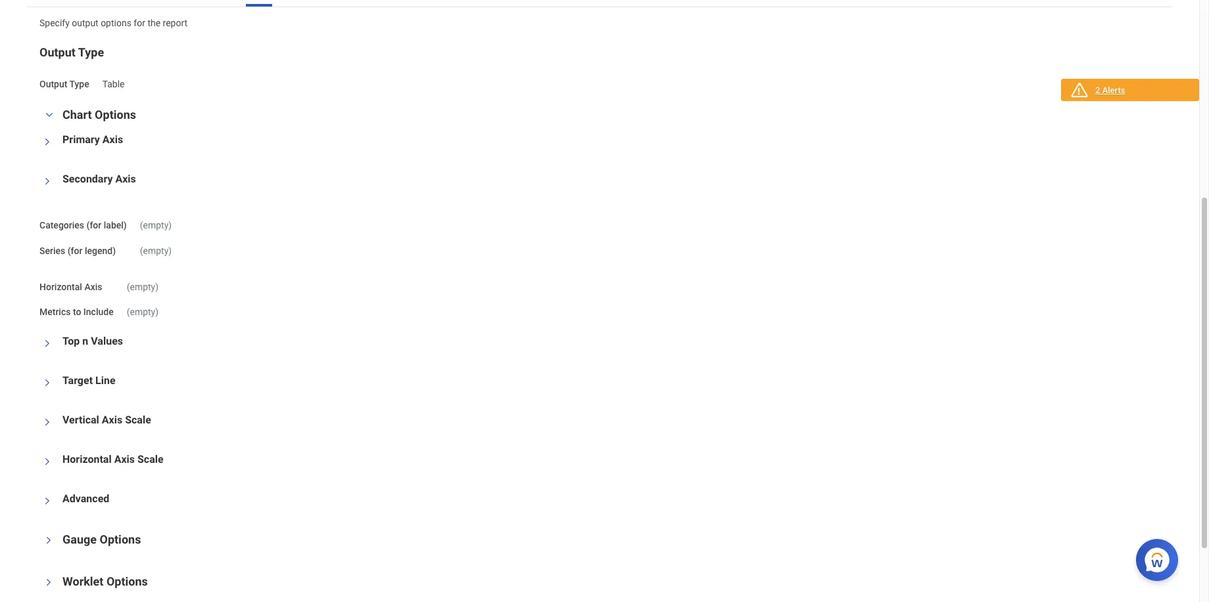 Task type: vqa. For each thing, say whether or not it's contained in the screenshot.
Advanced
yes



Task type: locate. For each thing, give the bounding box(es) containing it.
gauge options button
[[62, 533, 141, 547]]

scale
[[125, 414, 151, 427], [137, 454, 163, 466]]

type
[[78, 46, 104, 59], [69, 79, 89, 90]]

0 vertical spatial (for
[[86, 220, 101, 231]]

options right gauge
[[100, 533, 141, 547]]

axis for vertical axis scale
[[102, 414, 122, 427]]

2 vertical spatial options
[[106, 575, 148, 589]]

type up chart
[[69, 79, 89, 90]]

output down output type button
[[39, 79, 67, 90]]

output
[[39, 46, 76, 59], [39, 79, 67, 90]]

scale up horizontal axis scale button
[[125, 414, 151, 427]]

horizontal
[[39, 282, 82, 292], [62, 454, 112, 466]]

options
[[95, 108, 136, 122], [100, 533, 141, 547], [106, 575, 148, 589]]

include
[[83, 307, 114, 318]]

0 horizontal spatial (for
[[68, 246, 82, 256]]

axis for horizontal axis
[[84, 282, 102, 292]]

axis right vertical
[[102, 414, 122, 427]]

chevron down image left the horizontal axis scale
[[43, 454, 52, 470]]

chevron down image
[[43, 375, 52, 391], [43, 454, 52, 470], [44, 533, 53, 549], [44, 575, 53, 591]]

(empty) for legend)
[[140, 246, 172, 256]]

options inside 'group'
[[95, 108, 136, 122]]

vertical
[[62, 414, 99, 427]]

vertical axis scale
[[62, 414, 151, 427]]

1 vertical spatial options
[[100, 533, 141, 547]]

worklet options
[[62, 575, 148, 589]]

chevron down image left vertical
[[43, 415, 52, 431]]

output type down output type button
[[39, 79, 89, 90]]

(empty) for label)
[[140, 220, 172, 231]]

horizontal up advanced
[[62, 454, 112, 466]]

1 vertical spatial type
[[69, 79, 89, 90]]

gauge options
[[62, 533, 141, 547]]

report
[[163, 17, 187, 28]]

1 horizontal spatial (for
[[86, 220, 101, 231]]

chevron down image left top
[[43, 336, 52, 352]]

axis for primary axis
[[102, 133, 123, 146]]

(empty)
[[140, 220, 172, 231], [140, 246, 172, 256], [127, 282, 159, 292], [127, 307, 159, 318]]

options down table
[[95, 108, 136, 122]]

options right worklet
[[106, 575, 148, 589]]

gauge
[[62, 533, 97, 547]]

1 vertical spatial output
[[39, 79, 67, 90]]

type down output
[[78, 46, 104, 59]]

0 vertical spatial scale
[[125, 414, 151, 427]]

table element
[[102, 76, 125, 90]]

0 vertical spatial output
[[39, 46, 76, 59]]

0 vertical spatial options
[[95, 108, 136, 122]]

chevron down image for top
[[43, 336, 52, 352]]

1 vertical spatial output type
[[39, 79, 89, 90]]

horizontal axis
[[39, 282, 102, 292]]

primary axis
[[62, 133, 123, 146]]

legend)
[[85, 246, 116, 256]]

tab list
[[26, 0, 1173, 6]]

horizontal up metrics
[[39, 282, 82, 292]]

advanced
[[62, 493, 109, 506]]

1 vertical spatial scale
[[137, 454, 163, 466]]

1 vertical spatial horizontal
[[62, 454, 112, 466]]

worklet options button
[[62, 575, 148, 589]]

chevron down image left target
[[43, 375, 52, 391]]

output down the specify
[[39, 46, 76, 59]]

(empty) for include
[[127, 307, 159, 318]]

chart options
[[62, 108, 136, 122]]

0 vertical spatial output type
[[39, 46, 104, 59]]

n
[[82, 335, 88, 348]]

(for right series
[[68, 246, 82, 256]]

chevron down image left worklet
[[44, 575, 53, 591]]

to
[[73, 307, 81, 318]]

series (for legend)
[[39, 246, 116, 256]]

secondary axis button
[[62, 173, 136, 185]]

chevron down image left gauge
[[44, 533, 53, 549]]

chevron down image left chart
[[41, 110, 57, 120]]

secondary axis
[[62, 173, 136, 185]]

chevron down image left secondary
[[43, 174, 52, 189]]

(for
[[86, 220, 101, 231], [68, 246, 82, 256]]

output type button
[[39, 46, 104, 59]]

chevron down image left advanced
[[43, 494, 52, 510]]

categories
[[39, 220, 84, 231]]

axis down chart options
[[102, 133, 123, 146]]

axis right secondary
[[115, 173, 136, 185]]

chevron down image left primary
[[43, 134, 52, 150]]

chart options group
[[39, 107, 1160, 517]]

2 output type from the top
[[39, 79, 89, 90]]

scale for vertical axis scale
[[125, 414, 151, 427]]

0 vertical spatial horizontal
[[39, 282, 82, 292]]

axis up include
[[84, 282, 102, 292]]

1 vertical spatial (for
[[68, 246, 82, 256]]

chevron down image
[[41, 110, 57, 120], [43, 134, 52, 150], [43, 174, 52, 189], [43, 336, 52, 352], [43, 415, 52, 431], [43, 494, 52, 510]]

values
[[91, 335, 123, 348]]

axis down vertical axis scale
[[114, 454, 135, 466]]

scale down vertical axis scale button
[[137, 454, 163, 466]]

(for left the label)
[[86, 220, 101, 231]]

the
[[148, 17, 160, 28]]

axis
[[102, 133, 123, 146], [115, 173, 136, 185], [84, 282, 102, 292], [102, 414, 122, 427], [114, 454, 135, 466]]

options for worklet options
[[106, 575, 148, 589]]

(for for categories
[[86, 220, 101, 231]]

output type down output
[[39, 46, 104, 59]]

top
[[62, 335, 80, 348]]

chevron down image for target
[[43, 375, 52, 391]]

output type
[[39, 46, 104, 59], [39, 79, 89, 90]]

2 alerts
[[1095, 85, 1125, 95]]

secondary
[[62, 173, 113, 185]]



Task type: describe. For each thing, give the bounding box(es) containing it.
axis for secondary axis
[[115, 173, 136, 185]]

target line button
[[62, 375, 115, 387]]

top n values
[[62, 335, 123, 348]]

horizontal for horizontal axis
[[39, 282, 82, 292]]

alerts
[[1102, 85, 1125, 95]]

chart options button
[[62, 108, 136, 122]]

scale for horizontal axis scale
[[137, 454, 163, 466]]

horizontal axis scale
[[62, 454, 163, 466]]

specify
[[39, 17, 70, 28]]

2 alerts button
[[1061, 79, 1199, 104]]

advanced button
[[62, 493, 109, 506]]

label)
[[104, 220, 127, 231]]

chevron down image for gauge
[[44, 533, 53, 549]]

primary
[[62, 133, 100, 146]]

options
[[101, 17, 131, 28]]

categories (for label)
[[39, 220, 127, 231]]

series
[[39, 246, 65, 256]]

horizontal axis scale button
[[62, 454, 163, 466]]

chevron down image for secondary
[[43, 174, 52, 189]]

chevron down image for chart
[[41, 110, 57, 120]]

target
[[62, 375, 93, 387]]

chevron down image for worklet
[[44, 575, 53, 591]]

0 vertical spatial type
[[78, 46, 104, 59]]

chevron down image for horizontal
[[43, 454, 52, 470]]

chart
[[62, 108, 92, 122]]

output type group
[[39, 45, 1160, 91]]

table
[[102, 79, 125, 90]]

metrics
[[39, 307, 71, 318]]

1 output type from the top
[[39, 46, 104, 59]]

exclamation image
[[1074, 86, 1084, 96]]

for
[[134, 17, 145, 28]]

top n values button
[[62, 335, 123, 348]]

primary axis button
[[62, 133, 123, 146]]

target line
[[62, 375, 115, 387]]

2
[[1095, 85, 1100, 95]]

horizontal for horizontal axis scale
[[62, 454, 112, 466]]

axis for horizontal axis scale
[[114, 454, 135, 466]]

chevron down image for vertical
[[43, 415, 52, 431]]

options for chart options
[[95, 108, 136, 122]]

specify output options for the report
[[39, 17, 187, 28]]

options for gauge options
[[100, 533, 141, 547]]

output
[[72, 17, 98, 28]]

worklet
[[62, 575, 103, 589]]

1 output from the top
[[39, 46, 76, 59]]

vertical axis scale button
[[62, 414, 151, 427]]

(for for series
[[68, 246, 82, 256]]

2 output from the top
[[39, 79, 67, 90]]

line
[[95, 375, 115, 387]]

chevron down image for primary
[[43, 134, 52, 150]]

metrics to include
[[39, 307, 114, 318]]



